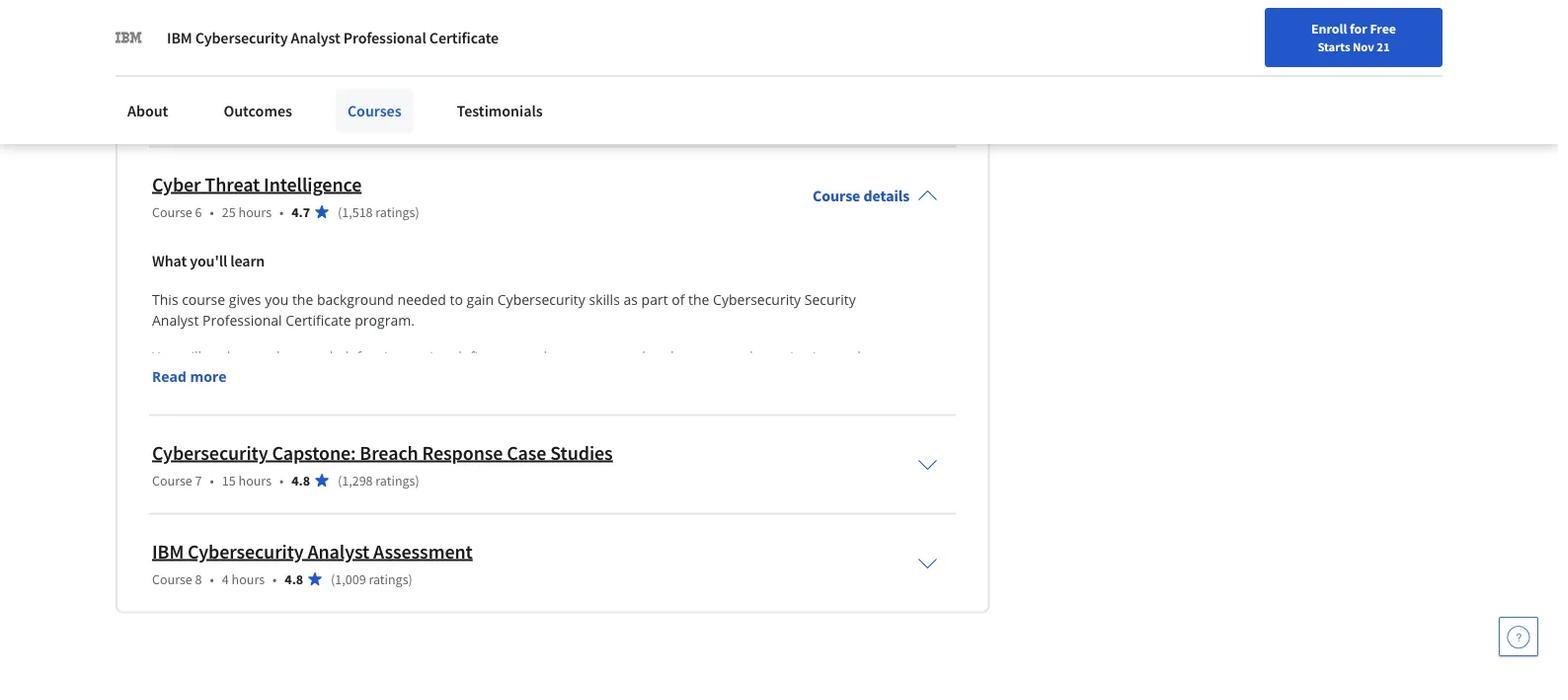 Task type: vqa. For each thing, say whether or not it's contained in the screenshot.
In
yes



Task type: locate. For each thing, give the bounding box(es) containing it.
course down what you'll learn
[[182, 290, 225, 309]]

0 vertical spatial this
[[152, 290, 178, 309]]

for
[[1350, 20, 1367, 38], [304, 471, 323, 490]]

the left sixth
[[788, 471, 809, 490]]

more
[[152, 554, 186, 573]]

hours for cybersecurity
[[232, 570, 265, 588]]

1 horizontal spatial as
[[681, 492, 695, 511]]

skills inside you will understand network defensive tactics, define network access control and use network monitoring tools. you will understand data protection risks and explore mobile endpoint protection. finally you will recognize various scanning technologies, application security vulnerabilities and threat intelligence platforms. this course also gives you hands on access to cybersecurity tools important to a system analyst. this course is intended for anyone who wants to gain a basic understanding of cybersecurity or as the sixth course in a series of courses to acquire the skills to work in the cybersecurity field as a cybersecurity analyst. the completion of this course also makes you eligible to earn the cyber threat intelligence ibm digital badge. more information about the badge can be found https://www.youracclaim.com/org/ibm/badge/cyber-threat- intelligence. in this course, you will learn to: • describe examples of network defensiv
[[431, 492, 462, 511]]

the
[[292, 290, 313, 309], [688, 290, 710, 309], [788, 471, 809, 490], [406, 492, 427, 511], [533, 492, 555, 511], [549, 534, 570, 552], [311, 554, 333, 573]]

you
[[265, 290, 289, 309], [729, 368, 753, 387], [295, 430, 318, 449], [422, 534, 446, 552], [245, 617, 269, 635]]

access up endpoint
[[555, 347, 596, 366]]

gain up the work
[[468, 471, 495, 490]]

1 vertical spatial this
[[168, 617, 191, 635]]

understand
[[205, 347, 280, 366], [205, 368, 280, 387]]

1 vertical spatial analyst
[[152, 311, 199, 329]]

analyst up 1,009
[[308, 539, 370, 564]]

to inside this course gives you the background needed to gain cybersecurity skills as part of the cybersecurity security analyst professional certificate program.
[[450, 290, 463, 309]]

1 vertical spatial gives
[[259, 430, 291, 449]]

) right who
[[415, 471, 419, 489]]

this left 7
[[152, 471, 178, 490]]

0 vertical spatial gain
[[467, 290, 494, 309]]

hours up series
[[239, 471, 272, 489]]

hours right 25 on the top left of page
[[239, 203, 272, 221]]

this down various
[[152, 430, 178, 449]]

of inside this course gives you the background needed to gain cybersecurity skills as part of the cybersecurity security analyst professional certificate program.
[[672, 290, 685, 309]]

gives up intended
[[259, 430, 291, 449]]

penetration testing, incident response and forensics link
[[152, 73, 598, 98]]

0 vertical spatial skills
[[589, 290, 620, 309]]

series
[[226, 492, 264, 511]]

( left "badge"
[[331, 570, 335, 588]]

ibm up intelligence.
[[152, 539, 184, 564]]

1 horizontal spatial threat
[[614, 534, 657, 552]]

1 vertical spatial understand
[[205, 368, 280, 387]]

intelligence inside you will understand network defensive tactics, define network access control and use network monitoring tools. you will understand data protection risks and explore mobile endpoint protection. finally you will recognize various scanning technologies, application security vulnerabilities and threat intelligence platforms. this course also gives you hands on access to cybersecurity tools important to a system analyst. this course is intended for anyone who wants to gain a basic understanding of cybersecurity or as the sixth course in a series of courses to acquire the skills to work in the cybersecurity field as a cybersecurity analyst. the completion of this course also makes you eligible to earn the cyber threat intelligence ibm digital badge. more information about the badge can be found https://www.youracclaim.com/org/ibm/badge/cyber-threat- intelligence. in this course, you will learn to: • describe examples of network defensiv
[[660, 534, 734, 552]]

) right can
[[408, 570, 413, 588]]

0 vertical spatial you
[[152, 347, 177, 366]]

ibm right ibm icon
[[167, 28, 192, 47]]

0 vertical spatial intelligence
[[264, 172, 362, 196]]

testing,
[[255, 73, 321, 98]]

( down "capstone:"
[[338, 471, 342, 489]]

endpoint
[[548, 368, 607, 387]]

acquire
[[354, 492, 403, 511]]

certificate inside this course gives you the background needed to gain cybersecurity skills as part of the cybersecurity security analyst professional certificate program.
[[286, 311, 351, 329]]

in
[[152, 617, 164, 635]]

a right field
[[699, 492, 707, 511]]

course
[[152, 104, 192, 122], [813, 186, 860, 206], [152, 203, 192, 221], [152, 471, 192, 489], [152, 570, 192, 588]]

course for cybersecurity capstone:  breach response case studies
[[152, 471, 192, 489]]

1 vertical spatial professional
[[203, 311, 282, 329]]

threat
[[603, 389, 643, 407]]

enroll
[[1311, 20, 1347, 38]]

professional up penetration testing, incident response and forensics link
[[343, 28, 426, 47]]

as right or
[[770, 471, 784, 490]]

course 6 • 25 hours •
[[152, 203, 284, 221]]

network up finally
[[704, 347, 757, 366]]

gain inside this course gives you the background needed to gain cybersecurity skills as part of the cybersecurity security analyst professional certificate program.
[[467, 290, 494, 309]]

1 vertical spatial threat
[[614, 534, 657, 552]]

ibm image
[[116, 24, 143, 51]]

1 this from the top
[[152, 290, 178, 309]]

4.7
[[292, 203, 310, 221]]

threat up 25 on the top left of page
[[205, 172, 260, 196]]

about
[[270, 554, 308, 573]]

certificate up testimonials
[[429, 28, 499, 47]]

menu item
[[1144, 20, 1271, 84]]

course left is
[[182, 471, 225, 490]]

hours right 4 on the bottom left
[[232, 570, 265, 588]]

starts
[[1318, 39, 1350, 54]]

0 vertical spatial response
[[398, 73, 479, 98]]

ibm left digital
[[737, 534, 763, 552]]

on
[[365, 430, 382, 449]]

various
[[152, 389, 199, 407]]

1 horizontal spatial cyber
[[573, 534, 611, 552]]

hours down testing,
[[239, 104, 272, 122]]

) for analyst
[[408, 570, 413, 588]]

course up about
[[300, 534, 343, 552]]

cybersecurity
[[195, 28, 288, 47], [498, 290, 585, 309], [713, 290, 801, 309], [152, 440, 268, 465], [661, 471, 749, 490], [558, 492, 646, 511], [710, 492, 798, 511], [188, 539, 304, 564]]

ibm
[[167, 28, 192, 47], [737, 534, 763, 552], [152, 539, 184, 564]]

3 this from the top
[[152, 471, 178, 490]]

to left earn
[[499, 534, 512, 552]]

for up nov
[[1350, 20, 1367, 38]]

1 vertical spatial 15
[[222, 471, 236, 489]]

also up is
[[229, 430, 255, 449]]

a up the work
[[498, 471, 506, 490]]

understanding
[[546, 471, 641, 490]]

cyber up https://www.youracclaim.com/org/ibm/badge/cyber-
[[573, 534, 611, 552]]

0 vertical spatial analyst
[[291, 28, 340, 47]]

network up mobile
[[498, 347, 551, 366]]

1 horizontal spatial also
[[347, 534, 373, 552]]

1 vertical spatial for
[[304, 471, 323, 490]]

1 vertical spatial gain
[[468, 471, 495, 490]]

found
[[426, 554, 464, 573]]

0 horizontal spatial also
[[229, 430, 255, 449]]

1 horizontal spatial learn
[[298, 617, 331, 635]]

course left details
[[813, 186, 860, 206]]

1 vertical spatial response
[[422, 440, 503, 465]]

1 vertical spatial skills
[[431, 492, 462, 511]]

0 vertical spatial gives
[[229, 290, 261, 309]]

network
[[284, 347, 337, 366], [498, 347, 551, 366], [704, 347, 757, 366], [323, 658, 376, 676]]

and down endpoint
[[575, 389, 600, 407]]

1 vertical spatial 4.8
[[285, 570, 303, 588]]

recognize
[[781, 368, 843, 387]]

15 up series
[[222, 471, 236, 489]]

also
[[229, 430, 255, 449], [347, 534, 373, 552]]

you up read
[[152, 347, 177, 366]]

• left 4 on the bottom left
[[210, 570, 214, 588]]

system
[[669, 430, 715, 449]]

gain up define
[[467, 290, 494, 309]]

makes
[[376, 534, 418, 552]]

None search field
[[281, 12, 756, 52]]

( right 4.7
[[338, 203, 342, 221]]

cyber up 6
[[152, 172, 201, 196]]

skills left part
[[589, 290, 620, 309]]

response for case
[[422, 440, 503, 465]]

) for intelligence
[[415, 203, 419, 221]]

define
[[454, 347, 494, 366]]

tools
[[537, 430, 569, 449]]

0 vertical spatial professional
[[343, 28, 426, 47]]

1 horizontal spatial for
[[1350, 20, 1367, 38]]

ratings for breach
[[376, 471, 415, 489]]

0 horizontal spatial intelligence
[[264, 172, 362, 196]]

badge
[[336, 554, 376, 573]]

1 in from the left
[[199, 492, 211, 511]]

the left the background
[[292, 290, 313, 309]]

show notifications image
[[1292, 25, 1315, 48]]

wants
[[409, 471, 447, 490]]

1 vertical spatial this
[[152, 430, 178, 449]]

1 vertical spatial certificate
[[286, 311, 351, 329]]

2 horizontal spatial as
[[770, 471, 784, 490]]

course left 8
[[152, 570, 192, 588]]

1 horizontal spatial access
[[555, 347, 596, 366]]

course
[[182, 290, 225, 309], [182, 430, 225, 449], [182, 471, 225, 490], [152, 492, 196, 511], [300, 534, 343, 552]]

0 horizontal spatial threat
[[205, 172, 260, 196]]

course details
[[813, 186, 910, 206]]

as right field
[[681, 492, 695, 511]]

you up found
[[422, 534, 446, 552]]

0 vertical spatial as
[[624, 290, 638, 309]]

(
[[338, 104, 342, 122], [338, 203, 342, 221], [338, 471, 342, 489], [331, 570, 335, 588]]

0 vertical spatial understand
[[205, 347, 280, 366]]

analyst.
[[802, 492, 852, 511]]

1 horizontal spatial intelligence
[[660, 534, 734, 552]]

as
[[624, 290, 638, 309], [770, 471, 784, 490], [681, 492, 695, 511]]

1 horizontal spatial skills
[[589, 290, 620, 309]]

)
[[415, 203, 419, 221], [415, 471, 419, 489], [408, 570, 413, 588]]

0 vertical spatial this
[[273, 534, 296, 552]]

0 horizontal spatial as
[[624, 290, 638, 309]]

threat
[[205, 172, 260, 196], [614, 534, 657, 552]]

access right on
[[386, 430, 428, 449]]

this right in
[[168, 617, 191, 635]]

0 horizontal spatial learn
[[230, 251, 265, 271]]

0 vertical spatial 4.8
[[292, 471, 310, 489]]

in down 7
[[199, 492, 211, 511]]

4.8
[[292, 471, 310, 489], [285, 570, 303, 588]]

• right 7
[[210, 471, 214, 489]]

learn right you'll
[[230, 251, 265, 271]]

1 vertical spatial learn
[[298, 617, 331, 635]]

gives down what you'll learn
[[229, 290, 261, 309]]

you will understand network defensive tactics, define network access control and use network monitoring tools. you will understand data protection risks and explore mobile endpoint protection. finally you will recognize various scanning technologies, application security vulnerabilities and threat intelligence platforms. this course also gives you hands on access to cybersecurity tools important to a system analyst. this course is intended for anyone who wants to gain a basic understanding of cybersecurity or as the sixth course in a series of courses to acquire the skills to work in the cybersecurity field as a cybersecurity analyst. the completion of this course also makes you eligible to earn the cyber threat intelligence ibm digital badge. more information about the badge can be found https://www.youracclaim.com/org/ibm/badge/cyber-threat- intelligence. in this course, you will learn to: • describe examples of network defensiv
[[152, 347, 875, 676]]

course inside this course gives you the background needed to gain cybersecurity skills as part of the cybersecurity security analyst professional certificate program.
[[182, 290, 225, 309]]

for up courses
[[304, 471, 323, 490]]

0 horizontal spatial for
[[304, 471, 323, 490]]

1 vertical spatial you
[[152, 368, 177, 387]]

https://www.youracclaim.com/org/ibm/badge/cyber-
[[468, 554, 807, 573]]

cybersecurity down the system
[[661, 471, 749, 490]]

professional inside this course gives you the background needed to gain cybersecurity skills as part of the cybersecurity security analyst professional certificate program.
[[203, 311, 282, 329]]

0 vertical spatial certificate
[[429, 28, 499, 47]]

learn left to:
[[298, 617, 331, 635]]

1 15 from the top
[[222, 104, 236, 122]]

cyber threat intelligence
[[152, 172, 362, 196]]

ibm inside you will understand network defensive tactics, define network access control and use network monitoring tools. you will understand data protection risks and explore mobile endpoint protection. finally you will recognize various scanning technologies, application security vulnerabilities and threat intelligence platforms. this course also gives you hands on access to cybersecurity tools important to a system analyst. this course is intended for anyone who wants to gain a basic understanding of cybersecurity or as the sixth course in a series of courses to acquire the skills to work in the cybersecurity field as a cybersecurity analyst. the completion of this course also makes you eligible to earn the cyber threat intelligence ibm digital badge. more information about the badge can be found https://www.youracclaim.com/org/ibm/badge/cyber-threat- intelligence. in this course, you will learn to: • describe examples of network defensiv
[[737, 534, 763, 552]]

ibm cybersecurity analyst professional certificate
[[167, 28, 499, 47]]

field
[[650, 492, 678, 511]]

describe
[[181, 658, 237, 676]]

4.8 down 'ibm cybersecurity analyst assessment'
[[285, 570, 303, 588]]

1 vertical spatial )
[[415, 471, 419, 489]]

• down in
[[152, 658, 157, 676]]

4.6
[[292, 104, 310, 122]]

security
[[805, 290, 856, 309]]

0 horizontal spatial certificate
[[286, 311, 351, 329]]

0 horizontal spatial skills
[[431, 492, 462, 511]]

0 horizontal spatial professional
[[203, 311, 282, 329]]

0 vertical spatial for
[[1350, 20, 1367, 38]]

1 vertical spatial cyber
[[573, 534, 611, 552]]

course for ibm cybersecurity analyst assessment
[[152, 570, 192, 588]]

15 right 5
[[222, 104, 236, 122]]

4.8 for cybersecurity
[[285, 570, 303, 588]]

1 vertical spatial intelligence
[[660, 534, 734, 552]]

breach
[[360, 440, 418, 465]]

intelligence up 4.7
[[264, 172, 362, 196]]

• left "4.6"
[[280, 104, 284, 122]]

1 vertical spatial also
[[347, 534, 373, 552]]

threat-
[[807, 554, 851, 573]]

in down basic
[[518, 492, 530, 511]]

2 vertical spatial analyst
[[308, 539, 370, 564]]

hands
[[322, 430, 362, 449]]

or
[[752, 471, 766, 490]]

1 horizontal spatial in
[[518, 492, 530, 511]]

of
[[672, 290, 685, 309], [644, 471, 657, 490], [267, 492, 280, 511], [256, 534, 269, 552], [306, 658, 319, 676]]

will
[[180, 347, 201, 366], [180, 368, 201, 387], [756, 368, 777, 387], [273, 617, 294, 635]]

0 vertical spatial learn
[[230, 251, 265, 271]]

2 this from the top
[[152, 430, 178, 449]]

4.8 for capstone:
[[292, 471, 310, 489]]

basic
[[510, 471, 543, 490]]

will up various
[[180, 368, 201, 387]]

and up protection.
[[649, 347, 674, 366]]

5
[[195, 104, 202, 122]]

course up 7
[[182, 430, 225, 449]]

can
[[380, 554, 402, 573]]

0 vertical spatial )
[[415, 203, 419, 221]]

you right course,
[[245, 617, 269, 635]]

you
[[152, 347, 177, 366], [152, 368, 177, 387]]

this
[[273, 534, 296, 552], [168, 617, 191, 635]]

analyst inside this course gives you the background needed to gain cybersecurity skills as part of the cybersecurity security analyst professional certificate program.
[[152, 311, 199, 329]]

skills inside this course gives you the background needed to gain cybersecurity skills as part of the cybersecurity security analyst professional certificate program.
[[589, 290, 620, 309]]

understand up 'scanning'
[[205, 368, 280, 387]]

coursera image
[[24, 16, 149, 48]]

to
[[450, 290, 463, 309], [431, 430, 444, 449], [641, 430, 654, 449], [451, 471, 464, 490], [338, 492, 351, 511], [465, 492, 479, 511], [499, 534, 512, 552]]

ratings up acquire in the bottom left of the page
[[376, 471, 415, 489]]

ratings down makes
[[369, 570, 408, 588]]

professional up more
[[203, 311, 282, 329]]

( for breach
[[338, 471, 342, 489]]

read more
[[152, 367, 227, 386]]

about
[[127, 101, 168, 120]]

• down "capstone:"
[[280, 471, 284, 489]]

0 horizontal spatial this
[[168, 617, 191, 635]]

to right important
[[641, 430, 654, 449]]

cyber inside you will understand network defensive tactics, define network access control and use network monitoring tools. you will understand data protection risks and explore mobile endpoint protection. finally you will recognize various scanning technologies, application security vulnerabilities and threat intelligence platforms. this course also gives you hands on access to cybersecurity tools important to a system analyst. this course is intended for anyone who wants to gain a basic understanding of cybersecurity or as the sixth course in a series of courses to acquire the skills to work in the cybersecurity field as a cybersecurity analyst. the completion of this course also makes you eligible to earn the cyber threat intelligence ibm digital badge. more information about the badge can be found https://www.youracclaim.com/org/ibm/badge/cyber-threat- intelligence. in this course, you will learn to: • describe examples of network defensiv
[[573, 534, 611, 552]]

certificate down the background
[[286, 311, 351, 329]]

0 horizontal spatial in
[[199, 492, 211, 511]]

what
[[152, 251, 187, 271]]

1 vertical spatial access
[[386, 430, 428, 449]]

certificate
[[429, 28, 499, 47], [286, 311, 351, 329]]

cybersecurity up 4 on the bottom left
[[188, 539, 304, 564]]

1 horizontal spatial professional
[[343, 28, 426, 47]]

learn inside you will understand network defensive tactics, define network access control and use network monitoring tools. you will understand data protection risks and explore mobile endpoint protection. finally you will recognize various scanning technologies, application security vulnerabilities and threat intelligence platforms. this course also gives you hands on access to cybersecurity tools important to a system analyst. this course is intended for anyone who wants to gain a basic understanding of cybersecurity or as the sixth course in a series of courses to acquire the skills to work in the cybersecurity field as a cybersecurity analyst. the completion of this course also makes you eligible to earn the cyber threat intelligence ibm digital badge. more information about the badge can be found https://www.youracclaim.com/org/ibm/badge/cyber-threat- intelligence. in this course, you will learn to: • describe examples of network defensiv
[[298, 617, 331, 635]]

0 vertical spatial 15
[[222, 104, 236, 122]]

skills
[[589, 290, 620, 309], [431, 492, 462, 511]]

response for and
[[398, 73, 479, 98]]

courses
[[348, 101, 402, 120]]

2 vertical spatial this
[[152, 471, 178, 490]]

analyst up testing,
[[291, 28, 340, 47]]

2 in from the left
[[518, 492, 530, 511]]

2 vertical spatial )
[[408, 570, 413, 588]]

cybersecurity capstone:  breach response case studies
[[152, 440, 613, 465]]

threat up https://www.youracclaim.com/org/ibm/badge/cyber-
[[614, 534, 657, 552]]

to down anyone
[[338, 492, 351, 511]]

course left 5
[[152, 104, 192, 122]]

gain
[[467, 290, 494, 309], [468, 471, 495, 490]]

( 1,518 ratings )
[[338, 203, 419, 221]]

the down basic
[[533, 492, 555, 511]]

course details button
[[797, 158, 953, 233]]

0 horizontal spatial cyber
[[152, 172, 201, 196]]

ratings for intelligence
[[376, 203, 415, 221]]

intelligence
[[264, 172, 362, 196], [660, 534, 734, 552]]

) right 1,518
[[415, 203, 419, 221]]



Task type: describe. For each thing, give the bounding box(es) containing it.
1,298
[[342, 471, 373, 489]]

25
[[222, 203, 236, 221]]

to right the wants
[[451, 471, 464, 490]]

cybersecurity down understanding
[[558, 492, 646, 511]]

ibm for ibm cybersecurity analyst professional certificate
[[167, 28, 192, 47]]

capstone:
[[272, 440, 356, 465]]

network down to:
[[323, 658, 376, 676]]

security
[[427, 389, 478, 407]]

) for breach
[[415, 471, 419, 489]]

of down intended
[[267, 492, 280, 511]]

ratings down penetration testing, incident response and forensics link
[[376, 104, 415, 122]]

and down tactics,
[[420, 368, 444, 387]]

cybersecurity up penetration
[[195, 28, 288, 47]]

eligible
[[449, 534, 495, 552]]

outcomes link
[[212, 89, 304, 132]]

the left 1,009
[[311, 554, 333, 573]]

anyone
[[326, 471, 374, 490]]

course 5
[[152, 104, 202, 122]]

data
[[284, 368, 312, 387]]

platforms.
[[723, 389, 790, 407]]

will up the examples
[[273, 617, 294, 635]]

the right part
[[688, 290, 710, 309]]

courses
[[284, 492, 334, 511]]

1 horizontal spatial this
[[273, 534, 296, 552]]

what you'll learn
[[152, 251, 265, 271]]

will up read more
[[180, 347, 201, 366]]

0 horizontal spatial access
[[386, 430, 428, 449]]

cybersecurity up mobile
[[498, 290, 585, 309]]

gives inside you will understand network defensive tactics, define network access control and use network monitoring tools. you will understand data protection risks and explore mobile endpoint protection. finally you will recognize various scanning technologies, application security vulnerabilities and threat intelligence platforms. this course also gives you hands on access to cybersecurity tools important to a system analyst. this course is intended for anyone who wants to gain a basic understanding of cybersecurity or as the sixth course in a series of courses to acquire the skills to work in the cybersecurity field as a cybersecurity analyst. the completion of this course also makes you eligible to earn the cyber threat intelligence ibm digital badge. more information about the badge can be found https://www.youracclaim.com/org/ibm/badge/cyber-threat- intelligence. in this course, you will learn to: • describe examples of network defensiv
[[259, 430, 291, 449]]

mobile
[[500, 368, 545, 387]]

vulnerabilities
[[481, 389, 572, 407]]

to left the work
[[465, 492, 479, 511]]

a left the system
[[658, 430, 665, 449]]

course inside dropdown button
[[813, 186, 860, 206]]

information
[[190, 554, 266, 573]]

protection
[[316, 368, 383, 387]]

analyst for ibm cybersecurity analyst assessment
[[308, 539, 370, 564]]

course 7 • 15 hours •
[[152, 471, 284, 489]]

outcomes
[[224, 101, 292, 120]]

( for intelligence
[[338, 203, 342, 221]]

2 you from the top
[[152, 368, 177, 387]]

more
[[190, 367, 227, 386]]

this inside this course gives you the background needed to gain cybersecurity skills as part of the cybersecurity security analyst professional certificate program.
[[152, 290, 178, 309]]

of up "information"
[[256, 534, 269, 552]]

7
[[195, 471, 202, 489]]

free
[[1370, 20, 1396, 38]]

courses link
[[336, 89, 413, 132]]

needed
[[398, 290, 446, 309]]

intelligence.
[[152, 575, 229, 594]]

badge.
[[809, 534, 853, 552]]

testimonials
[[457, 101, 543, 120]]

will up platforms.
[[756, 368, 777, 387]]

nov
[[1353, 39, 1375, 54]]

sixth
[[813, 471, 843, 490]]

important
[[573, 430, 637, 449]]

to:
[[334, 617, 351, 635]]

2,147
[[342, 104, 373, 122]]

1 you from the top
[[152, 347, 177, 366]]

you left 'hands' at the left bottom of page
[[295, 430, 318, 449]]

1,518
[[342, 203, 373, 221]]

be
[[406, 554, 422, 573]]

program.
[[355, 311, 415, 329]]

21
[[1377, 39, 1390, 54]]

0 vertical spatial cyber
[[152, 172, 201, 196]]

2 vertical spatial as
[[681, 492, 695, 511]]

monitoring
[[761, 347, 832, 366]]

testimonials link
[[445, 89, 555, 132]]

0 vertical spatial threat
[[205, 172, 260, 196]]

details
[[864, 186, 910, 206]]

• down 'ibm cybersecurity analyst assessment'
[[273, 570, 277, 588]]

6
[[195, 203, 202, 221]]

you up platforms.
[[729, 368, 753, 387]]

course 8 • 4 hours •
[[152, 570, 277, 588]]

1 understand from the top
[[205, 347, 280, 366]]

cybersecurity
[[448, 430, 534, 449]]

threat inside you will understand network defensive tactics, define network access control and use network monitoring tools. you will understand data protection risks and explore mobile endpoint protection. finally you will recognize various scanning technologies, application security vulnerabilities and threat intelligence platforms. this course also gives you hands on access to cybersecurity tools important to a system analyst. this course is intended for anyone who wants to gain a basic understanding of cybersecurity or as the sixth course in a series of courses to acquire the skills to work in the cybersecurity field as a cybersecurity analyst. the completion of this course also makes you eligible to earn the cyber threat intelligence ibm digital badge. more information about the badge can be found https://www.youracclaim.com/org/ibm/badge/cyber-threat- intelligence. in this course, you will learn to: • describe examples of network defensiv
[[614, 534, 657, 552]]

analyst for ibm cybersecurity analyst professional certificate
[[291, 28, 340, 47]]

this course gives you the background needed to gain cybersecurity skills as part of the cybersecurity security analyst professional certificate program.
[[152, 290, 860, 329]]

is
[[229, 471, 239, 490]]

1 horizontal spatial certificate
[[429, 28, 499, 47]]

incident
[[325, 73, 394, 98]]

application
[[353, 389, 424, 407]]

help center image
[[1507, 625, 1531, 649]]

earn
[[515, 534, 545, 552]]

protection.
[[610, 368, 681, 387]]

to up the wants
[[431, 430, 444, 449]]

enroll for free starts nov 21
[[1311, 20, 1396, 54]]

cybersecurity down or
[[710, 492, 798, 511]]

course for cyber threat intelligence
[[152, 203, 192, 221]]

( 1,009 ratings )
[[331, 570, 413, 588]]

tactics,
[[406, 347, 450, 366]]

risks
[[386, 368, 416, 387]]

completion
[[180, 534, 252, 552]]

ratings for analyst
[[369, 570, 408, 588]]

analyst.
[[718, 430, 768, 449]]

tools.
[[836, 347, 871, 366]]

for inside enroll for free starts nov 21
[[1350, 20, 1367, 38]]

( for analyst
[[331, 570, 335, 588]]

cybersecurity up course 7 • 15 hours •
[[152, 440, 268, 465]]

finally
[[684, 368, 725, 387]]

gives inside this course gives you the background needed to gain cybersecurity skills as part of the cybersecurity security analyst professional certificate program.
[[229, 290, 261, 309]]

( down incident
[[338, 104, 342, 122]]

of up field
[[644, 471, 657, 490]]

you inside this course gives you the background needed to gain cybersecurity skills as part of the cybersecurity security analyst professional certificate program.
[[265, 290, 289, 309]]

cybersecurity up monitoring
[[713, 290, 801, 309]]

• left 4.7
[[280, 203, 284, 221]]

hours for capstone:
[[239, 471, 272, 489]]

1 vertical spatial as
[[770, 471, 784, 490]]

case
[[507, 440, 547, 465]]

ibm for ibm cybersecurity analyst assessment
[[152, 539, 184, 564]]

and up testimonials
[[482, 73, 515, 98]]

0 vertical spatial also
[[229, 430, 255, 449]]

2 understand from the top
[[205, 368, 280, 387]]

hours for threat
[[239, 203, 272, 221]]

the down the wants
[[406, 492, 427, 511]]

control
[[600, 347, 646, 366]]

read
[[152, 367, 186, 386]]

who
[[378, 471, 405, 490]]

course down 7
[[152, 492, 196, 511]]

read more button
[[152, 366, 227, 387]]

( 1,298 ratings )
[[338, 471, 419, 489]]

gain inside you will understand network defensive tactics, define network access control and use network monitoring tools. you will understand data protection risks and explore mobile endpoint protection. finally you will recognize various scanning technologies, application security vulnerabilities and threat intelligence platforms. this course also gives you hands on access to cybersecurity tools important to a system analyst. this course is intended for anyone who wants to gain a basic understanding of cybersecurity or as the sixth course in a series of courses to acquire the skills to work in the cybersecurity field as a cybersecurity analyst. the completion of this course also makes you eligible to earn the cyber threat intelligence ibm digital badge. more information about the badge can be found https://www.youracclaim.com/org/ibm/badge/cyber-threat- intelligence. in this course, you will learn to: • describe examples of network defensiv
[[468, 471, 495, 490]]

cyber threat intelligence link
[[152, 172, 362, 196]]

the right earn
[[549, 534, 570, 552]]

defensive
[[340, 347, 402, 366]]

scanning
[[203, 389, 260, 407]]

15 hours •
[[222, 104, 284, 122]]

• inside you will understand network defensive tactics, define network access control and use network monitoring tools. you will understand data protection risks and explore mobile endpoint protection. finally you will recognize various scanning technologies, application security vulnerabilities and threat intelligence platforms. this course also gives you hands on access to cybersecurity tools important to a system analyst. this course is intended for anyone who wants to gain a basic understanding of cybersecurity or as the sixth course in a series of courses to acquire the skills to work in the cybersecurity field as a cybersecurity analyst. the completion of this course also makes you eligible to earn the cyber threat intelligence ibm digital badge. more information about the badge can be found https://www.youracclaim.com/org/ibm/badge/cyber-threat- intelligence. in this course, you will learn to: • describe examples of network defensiv
[[152, 658, 157, 676]]

2 15 from the top
[[222, 471, 236, 489]]

ibm cybersecurity analyst assessment link
[[152, 539, 473, 564]]

• right 6
[[210, 203, 214, 221]]

of right the examples
[[306, 658, 319, 676]]

course,
[[195, 617, 242, 635]]

( 2,147 ratings
[[338, 104, 415, 122]]

0 vertical spatial access
[[555, 347, 596, 366]]

network up "data"
[[284, 347, 337, 366]]

for inside you will understand network defensive tactics, define network access control and use network monitoring tools. you will understand data protection risks and explore mobile endpoint protection. finally you will recognize various scanning technologies, application security vulnerabilities and threat intelligence platforms. this course also gives you hands on access to cybersecurity tools important to a system analyst. this course is intended for anyone who wants to gain a basic understanding of cybersecurity or as the sixth course in a series of courses to acquire the skills to work in the cybersecurity field as a cybersecurity analyst. the completion of this course also makes you eligible to earn the cyber threat intelligence ibm digital badge. more information about the badge can be found https://www.youracclaim.com/org/ibm/badge/cyber-threat- intelligence. in this course, you will learn to: • describe examples of network defensiv
[[304, 471, 323, 490]]

forensics
[[518, 73, 598, 98]]

explore
[[448, 368, 497, 387]]

4
[[222, 570, 229, 588]]

a down course 7 • 15 hours •
[[215, 492, 222, 511]]

studies
[[550, 440, 613, 465]]

you'll
[[190, 251, 227, 271]]

as inside this course gives you the background needed to gain cybersecurity skills as part of the cybersecurity security analyst professional certificate program.
[[624, 290, 638, 309]]



